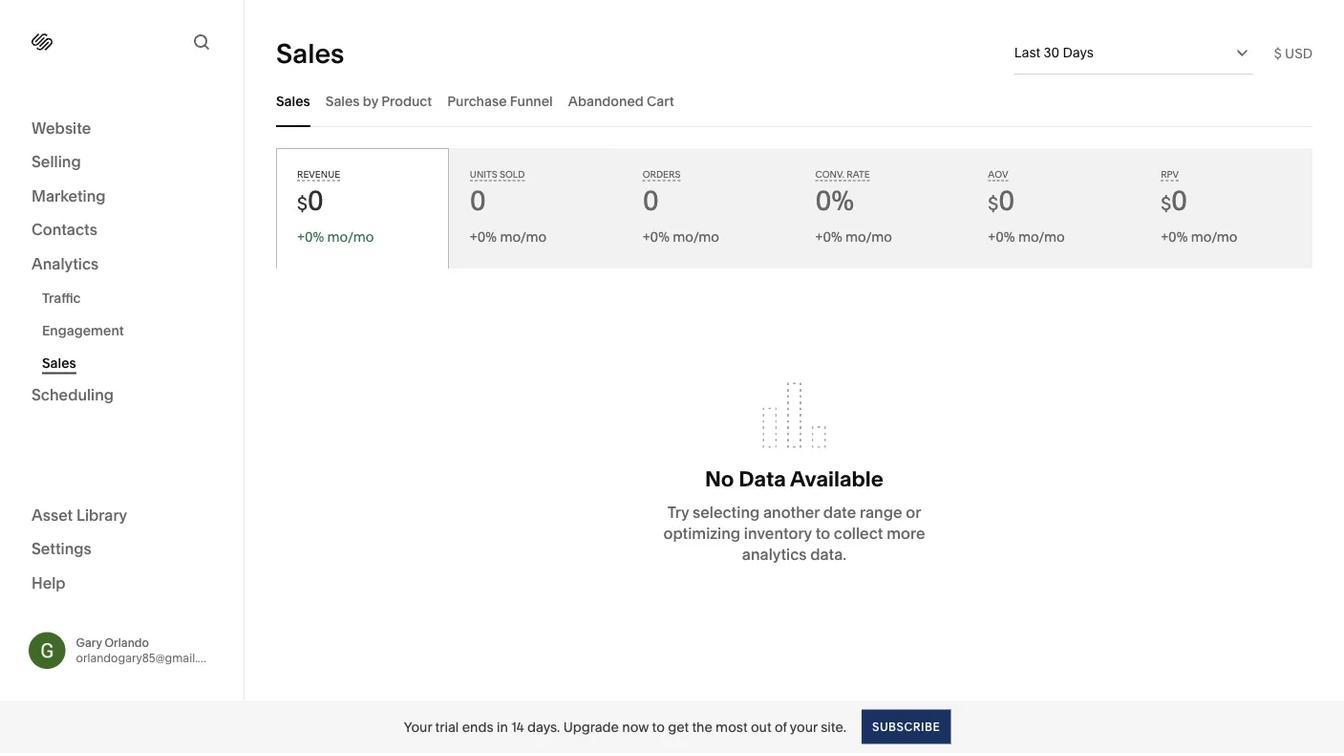 Task type: locate. For each thing, give the bounding box(es) containing it.
$ 0 for revenue
[[297, 184, 324, 217]]

1 0% mo/mo from the left
[[305, 229, 374, 245]]

0
[[308, 184, 324, 217], [470, 184, 486, 217], [643, 184, 659, 217], [999, 184, 1015, 217], [1172, 184, 1188, 217]]

0% mo/mo down rpv on the right of page
[[1169, 229, 1238, 245]]

1 vertical spatial to
[[652, 719, 665, 735]]

0% mo/mo for revenue
[[305, 229, 374, 245]]

more
[[887, 524, 926, 543]]

4 0% mo/mo from the left
[[1169, 229, 1238, 245]]

scheduling link
[[32, 385, 212, 407]]

sales by product
[[326, 93, 432, 109]]

marketing link
[[32, 185, 212, 208]]

0 down orders
[[643, 184, 659, 217]]

$ 0 down aov
[[989, 184, 1015, 217]]

mo/mo
[[327, 229, 374, 245], [500, 229, 547, 245], [673, 229, 720, 245], [846, 229, 893, 245], [1019, 229, 1065, 245], [1192, 229, 1238, 245]]

asset
[[32, 506, 73, 524]]

2 0% mo/mo from the left
[[823, 229, 893, 245]]

sold
[[500, 169, 525, 180]]

date
[[824, 503, 857, 522]]

5 mo/mo from the left
[[1019, 229, 1065, 245]]

1 horizontal spatial to
[[816, 524, 831, 543]]

website
[[32, 119, 91, 137]]

ends
[[462, 719, 494, 735]]

0% inside units sold 0 0% mo/mo
[[478, 229, 497, 245]]

upgrade
[[564, 719, 619, 735]]

$ 0 for aov
[[989, 184, 1015, 217]]

your
[[404, 719, 432, 735]]

selling
[[32, 152, 81, 171]]

0 down rpv on the right of page
[[1172, 184, 1188, 217]]

subscribe button
[[862, 710, 951, 744]]

2 horizontal spatial $ 0
[[1162, 184, 1188, 217]]

6 mo/mo from the left
[[1192, 229, 1238, 245]]

sales link
[[42, 347, 223, 379]]

3 0% mo/mo from the left
[[996, 229, 1065, 245]]

last 30 days
[[1015, 44, 1094, 61]]

2 0 from the left
[[470, 184, 486, 217]]

by
[[363, 93, 378, 109]]

$ 0 down rpv on the right of page
[[1162, 184, 1188, 217]]

0% mo/mo for conv. rate
[[823, 229, 893, 245]]

last
[[1015, 44, 1041, 61]]

0% mo/mo down revenue
[[305, 229, 374, 245]]

of
[[775, 719, 787, 735]]

purchase funnel
[[448, 93, 553, 109]]

rpv
[[1162, 169, 1180, 180]]

tab list
[[276, 75, 1313, 127]]

marketing
[[32, 186, 106, 205]]

3 $ 0 from the left
[[1162, 184, 1188, 217]]

0 for rpv
[[1172, 184, 1188, 217]]

5 0 from the left
[[1172, 184, 1188, 217]]

subscribe
[[873, 720, 941, 734]]

orlando
[[105, 636, 149, 650]]

1 0 from the left
[[308, 184, 324, 217]]

0 down aov
[[999, 184, 1015, 217]]

to inside try selecting another date range or optimizing inventory to collect more analytics data.
[[816, 524, 831, 543]]

now
[[623, 719, 649, 735]]

$ 0
[[297, 184, 324, 217], [989, 184, 1015, 217], [1162, 184, 1188, 217]]

0% inside conv. rate 0%
[[816, 184, 855, 217]]

1 $ 0 from the left
[[297, 184, 324, 217]]

1 horizontal spatial $ 0
[[989, 184, 1015, 217]]

traffic link
[[42, 282, 223, 314]]

contacts
[[32, 220, 97, 239]]

settings
[[32, 540, 92, 558]]

0% down units
[[478, 229, 497, 245]]

3 mo/mo from the left
[[673, 229, 720, 245]]

0% mo/mo
[[305, 229, 374, 245], [823, 229, 893, 245], [996, 229, 1065, 245], [1169, 229, 1238, 245]]

data.
[[811, 545, 847, 564]]

in
[[497, 719, 508, 735]]

to
[[816, 524, 831, 543], [652, 719, 665, 735]]

2 $ 0 from the left
[[989, 184, 1015, 217]]

2 mo/mo from the left
[[500, 229, 547, 245]]

your
[[790, 719, 818, 735]]

0%
[[816, 184, 855, 217], [305, 229, 324, 245], [478, 229, 497, 245], [651, 229, 670, 245], [823, 229, 843, 245], [996, 229, 1016, 245], [1169, 229, 1189, 245]]

4 0 from the left
[[999, 184, 1015, 217]]

sales
[[276, 37, 345, 69], [276, 93, 310, 109], [326, 93, 360, 109], [42, 355, 76, 371]]

0 down units
[[470, 184, 486, 217]]

14
[[512, 719, 524, 735]]

engagement link
[[42, 314, 223, 347]]

0% down orders
[[651, 229, 670, 245]]

trial
[[435, 719, 459, 735]]

0 down revenue
[[308, 184, 324, 217]]

$ left the usd
[[1275, 45, 1282, 61]]

$ for revenue
[[297, 193, 308, 215]]

0% mo/mo down aov
[[996, 229, 1065, 245]]

$ 0 down revenue
[[297, 184, 324, 217]]

$ for rpv
[[1162, 193, 1172, 215]]

to left get
[[652, 719, 665, 735]]

try
[[668, 503, 689, 522]]

3 0 from the left
[[643, 184, 659, 217]]

0% down aov
[[996, 229, 1016, 245]]

0% down conv.
[[816, 184, 855, 217]]

abandoned cart button
[[568, 75, 674, 127]]

aov
[[989, 169, 1009, 180]]

library
[[76, 506, 127, 524]]

0 vertical spatial to
[[816, 524, 831, 543]]

or
[[906, 503, 922, 522]]

4 mo/mo from the left
[[846, 229, 893, 245]]

mo/mo for conv. rate
[[846, 229, 893, 245]]

0% mo/mo down conv. rate 0%
[[823, 229, 893, 245]]

sales inside button
[[326, 93, 360, 109]]

orlandogary85@gmail.com
[[76, 651, 222, 665]]

$ down aov
[[989, 193, 999, 215]]

0 horizontal spatial to
[[652, 719, 665, 735]]

$ down revenue
[[297, 193, 308, 215]]

settings link
[[32, 539, 212, 561]]

0 horizontal spatial $ 0
[[297, 184, 324, 217]]

$ down rpv on the right of page
[[1162, 193, 1172, 215]]

tab list containing sales
[[276, 75, 1313, 127]]

1 mo/mo from the left
[[327, 229, 374, 245]]

asset library link
[[32, 505, 212, 527]]

to up data.
[[816, 524, 831, 543]]

site.
[[821, 719, 847, 735]]

0 for revenue
[[308, 184, 324, 217]]



Task type: vqa. For each thing, say whether or not it's contained in the screenshot.


Task type: describe. For each thing, give the bounding box(es) containing it.
to for inventory
[[816, 524, 831, 543]]

units
[[470, 169, 498, 180]]

usd
[[1286, 45, 1313, 61]]

analytics
[[32, 254, 99, 273]]

the
[[692, 719, 713, 735]]

revenue
[[297, 169, 340, 180]]

try selecting another date range or optimizing inventory to collect more analytics data.
[[664, 503, 926, 564]]

0% inside orders 0 0% mo/mo
[[651, 229, 670, 245]]

0 inside units sold 0 0% mo/mo
[[470, 184, 486, 217]]

website link
[[32, 118, 212, 140]]

days
[[1063, 44, 1094, 61]]

another
[[764, 503, 820, 522]]

0% down conv. rate 0%
[[823, 229, 843, 245]]

to for now
[[652, 719, 665, 735]]

0% mo/mo for aov
[[996, 229, 1065, 245]]

mo/mo for aov
[[1019, 229, 1065, 245]]

analytics
[[743, 545, 807, 564]]

collect
[[834, 524, 884, 543]]

asset library
[[32, 506, 127, 524]]

traffic
[[42, 290, 81, 306]]

mo/mo for rpv
[[1192, 229, 1238, 245]]

cart
[[647, 93, 674, 109]]

conv.
[[816, 169, 845, 180]]

purchase funnel button
[[448, 75, 553, 127]]

0% down revenue
[[305, 229, 324, 245]]

data
[[739, 466, 786, 491]]

inventory
[[744, 524, 812, 543]]

0 inside orders 0 0% mo/mo
[[643, 184, 659, 217]]

0% mo/mo for rpv
[[1169, 229, 1238, 245]]

conv. rate 0%
[[816, 169, 870, 217]]

gary orlando orlandogary85@gmail.com
[[76, 636, 222, 665]]

$ usd
[[1275, 45, 1313, 61]]

selling link
[[32, 152, 212, 174]]

selecting
[[693, 503, 760, 522]]

most
[[716, 719, 748, 735]]

units sold 0 0% mo/mo
[[470, 169, 547, 245]]

contacts link
[[32, 219, 212, 242]]

scheduling
[[32, 386, 114, 404]]

engagement
[[42, 322, 124, 338]]

rate
[[847, 169, 870, 180]]

days.
[[528, 719, 560, 735]]

last 30 days button
[[1015, 32, 1254, 74]]

your trial ends in 14 days. upgrade now to get the most out of your site.
[[404, 719, 847, 735]]

abandoned
[[568, 93, 644, 109]]

$ 0 for rpv
[[1162, 184, 1188, 217]]

orders 0 0% mo/mo
[[643, 169, 720, 245]]

mo/mo inside units sold 0 0% mo/mo
[[500, 229, 547, 245]]

sales by product button
[[326, 75, 432, 127]]

funnel
[[510, 93, 553, 109]]

0 for aov
[[999, 184, 1015, 217]]

no
[[706, 466, 735, 491]]

available
[[791, 466, 884, 491]]

help
[[32, 574, 66, 592]]

purchase
[[448, 93, 507, 109]]

analytics link
[[32, 253, 212, 276]]

30
[[1044, 44, 1060, 61]]

$ for aov
[[989, 193, 999, 215]]

optimizing
[[664, 524, 741, 543]]

0% down rpv on the right of page
[[1169, 229, 1189, 245]]

range
[[860, 503, 903, 522]]

mo/mo for revenue
[[327, 229, 374, 245]]

product
[[382, 93, 432, 109]]

abandoned cart
[[568, 93, 674, 109]]

get
[[668, 719, 689, 735]]

sales button
[[276, 75, 310, 127]]

gary
[[76, 636, 102, 650]]

mo/mo inside orders 0 0% mo/mo
[[673, 229, 720, 245]]

help link
[[32, 573, 66, 594]]

orders
[[643, 169, 681, 180]]

no data available
[[706, 466, 884, 491]]

out
[[751, 719, 772, 735]]



